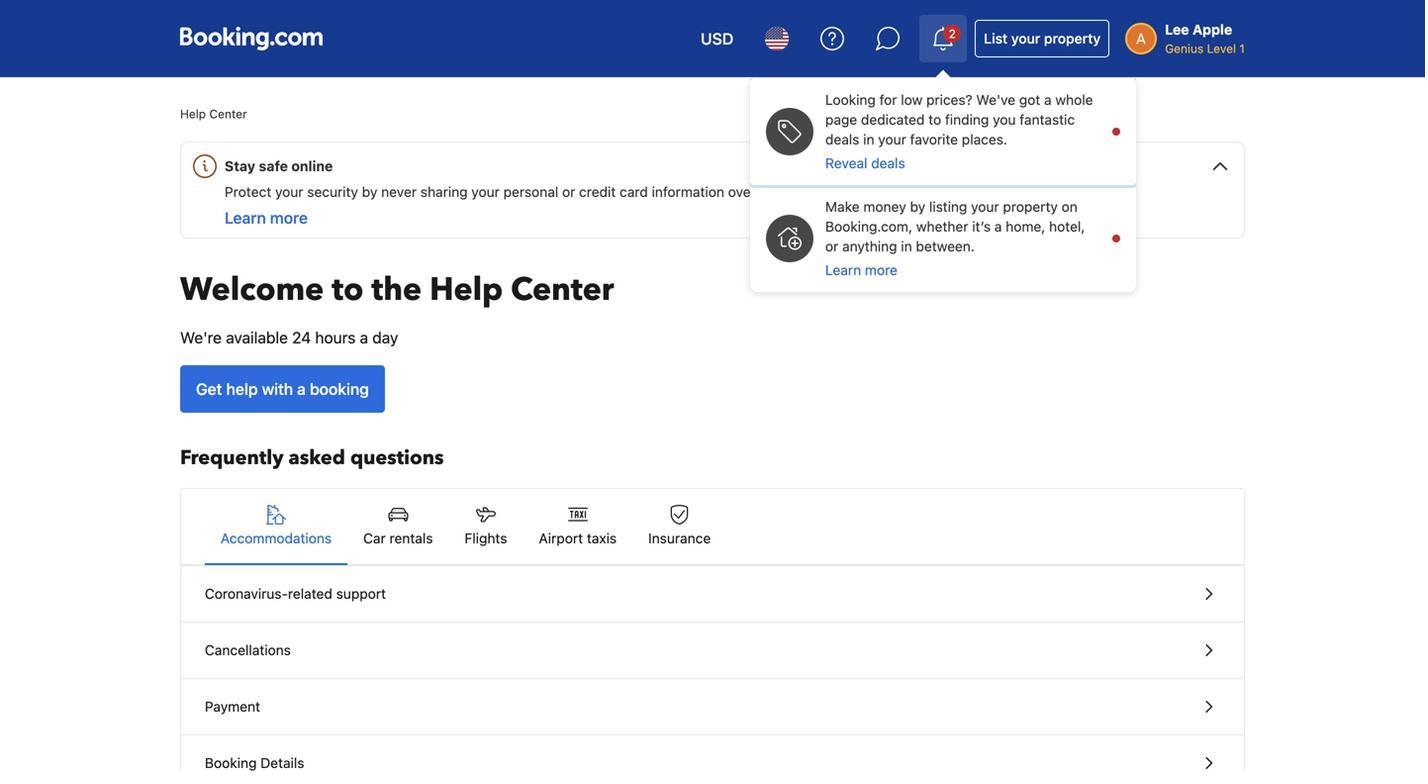 Task type: describe. For each thing, give the bounding box(es) containing it.
asked
[[289, 445, 345, 472]]

level
[[1207, 42, 1237, 55]]

in for your
[[864, 131, 875, 148]]

coronavirus-
[[205, 586, 288, 602]]

support
[[336, 586, 386, 602]]

finding
[[945, 111, 989, 128]]

it's
[[972, 218, 991, 235]]

related
[[288, 586, 333, 602]]

0 horizontal spatial deals
[[826, 131, 860, 148]]

apple
[[1193, 21, 1233, 38]]

1 horizontal spatial by
[[832, 184, 848, 200]]

0 vertical spatial property
[[1044, 30, 1101, 47]]

2 button
[[920, 15, 967, 62]]

accommodations button
[[205, 489, 348, 564]]

in for between.
[[901, 238, 913, 254]]

get help with a booking
[[196, 380, 369, 398]]

coronavirus-related support button
[[181, 566, 1244, 623]]

hours
[[315, 328, 356, 347]]

email,
[[851, 184, 889, 200]]

anything
[[843, 238, 898, 254]]

help center
[[180, 107, 247, 121]]

listing
[[930, 199, 968, 215]]

airport taxis button
[[523, 489, 633, 564]]

2
[[949, 27, 956, 41]]

coronavirus-related support
[[205, 586, 386, 602]]

page
[[826, 111, 858, 128]]

or inside make money by listing your property on booking.com, whether it's a home, hotel, or anything in between. learn more
[[826, 238, 839, 254]]

0 vertical spatial center
[[209, 107, 247, 121]]

learn inside protect your security by never sharing your personal or credit card information over the phone, by email, or chat. learn more
[[225, 208, 266, 227]]

genius
[[1165, 42, 1204, 55]]

rentals
[[390, 530, 433, 547]]

cancellations
[[205, 642, 291, 658]]

the inside protect your security by never sharing your personal or credit card information over the phone, by email, or chat. learn more
[[760, 184, 781, 200]]

get
[[196, 380, 222, 398]]

over
[[728, 184, 756, 200]]

dedicated
[[861, 111, 925, 128]]

booking.com,
[[826, 218, 913, 235]]

with
[[262, 380, 293, 398]]

online
[[291, 158, 333, 174]]

stay
[[225, 158, 255, 174]]

available
[[226, 328, 288, 347]]

travel alert element
[[180, 142, 1245, 239]]

1 horizontal spatial deals
[[871, 155, 906, 171]]

protect your security by never sharing your personal or credit card information over the phone, by email, or chat. learn more
[[225, 184, 942, 227]]

booking
[[310, 380, 369, 398]]

for
[[880, 92, 898, 108]]

1 vertical spatial center
[[511, 268, 614, 311]]

0 horizontal spatial by
[[362, 184, 378, 200]]

favorite
[[910, 131, 958, 148]]

list your property
[[984, 30, 1101, 47]]

help
[[226, 380, 258, 398]]

lee
[[1165, 21, 1190, 38]]

chat.
[[910, 184, 942, 200]]

make
[[826, 199, 860, 215]]

learn more link
[[225, 208, 308, 227]]

1 horizontal spatial help
[[430, 268, 503, 311]]

safe
[[259, 158, 288, 174]]

got
[[1020, 92, 1041, 108]]

1 vertical spatial the
[[372, 268, 422, 311]]

frequently
[[180, 445, 284, 472]]

to inside looking for low prices? we've got a whole page dedicated to finding you fantastic deals in your favorite places. reveal deals
[[929, 111, 942, 128]]

insurance button
[[633, 489, 727, 564]]

low
[[901, 92, 923, 108]]

looking
[[826, 92, 876, 108]]



Task type: locate. For each thing, give the bounding box(es) containing it.
learn inside make money by listing your property on booking.com, whether it's a home, hotel, or anything in between. learn more
[[826, 262, 862, 278]]

center
[[209, 107, 247, 121], [511, 268, 614, 311]]

questions
[[350, 445, 444, 472]]

a right it's
[[995, 218, 1002, 235]]

we've
[[977, 92, 1016, 108]]

personal
[[504, 184, 559, 200]]

taxis
[[587, 530, 617, 547]]

0 vertical spatial in
[[864, 131, 875, 148]]

0 horizontal spatial to
[[332, 268, 364, 311]]

between.
[[916, 238, 975, 254]]

whole
[[1056, 92, 1094, 108]]

or left anything
[[826, 238, 839, 254]]

1 horizontal spatial learn
[[826, 262, 862, 278]]

the
[[760, 184, 781, 200], [372, 268, 422, 311]]

to up favorite
[[929, 111, 942, 128]]

learn down anything
[[826, 262, 862, 278]]

a inside button
[[297, 380, 306, 398]]

property
[[1044, 30, 1101, 47], [1003, 199, 1058, 215]]

money
[[864, 199, 907, 215]]

2 horizontal spatial by
[[910, 199, 926, 215]]

in down dedicated
[[864, 131, 875, 148]]

home,
[[1006, 218, 1046, 235]]

by left never at the left top of the page
[[362, 184, 378, 200]]

sharing
[[421, 184, 468, 200]]

a inside looking for low prices? we've got a whole page dedicated to finding you fantastic deals in your favorite places. reveal deals
[[1045, 92, 1052, 108]]

your right sharing
[[472, 184, 500, 200]]

learn
[[225, 208, 266, 227], [826, 262, 862, 278]]

to up hours
[[332, 268, 364, 311]]

credit
[[579, 184, 616, 200]]

1 horizontal spatial to
[[929, 111, 942, 128]]

more down anything
[[865, 262, 898, 278]]

hotel,
[[1050, 218, 1085, 235]]

payment
[[205, 698, 260, 715]]

protect
[[225, 184, 272, 200]]

property inside make money by listing your property on booking.com, whether it's a home, hotel, or anything in between. learn more
[[1003, 199, 1058, 215]]

information
[[652, 184, 725, 200]]

more
[[270, 208, 308, 227], [865, 262, 898, 278]]

0 horizontal spatial more
[[270, 208, 308, 227]]

1 vertical spatial help
[[430, 268, 503, 311]]

airport taxis
[[539, 530, 617, 547]]

more inside protect your security by never sharing your personal or credit card information over the phone, by email, or chat. learn more
[[270, 208, 308, 227]]

0 vertical spatial help
[[180, 107, 206, 121]]

0 horizontal spatial in
[[864, 131, 875, 148]]

by left listing
[[910, 199, 926, 215]]

car rentals button
[[348, 489, 449, 564]]

reveal
[[826, 155, 868, 171]]

car
[[363, 530, 386, 547]]

frequently asked questions
[[180, 445, 444, 472]]

1 vertical spatial learn
[[826, 262, 862, 278]]

1 horizontal spatial the
[[760, 184, 781, 200]]

1 horizontal spatial center
[[511, 268, 614, 311]]

2 horizontal spatial or
[[893, 184, 906, 200]]

card
[[620, 184, 648, 200]]

0 vertical spatial deals
[[826, 131, 860, 148]]

0 vertical spatial learn
[[225, 208, 266, 227]]

1 vertical spatial to
[[332, 268, 364, 311]]

or left credit
[[562, 184, 576, 200]]

deals up email,
[[871, 155, 906, 171]]

0 horizontal spatial the
[[372, 268, 422, 311]]

cancellations button
[[181, 623, 1244, 679]]

1 horizontal spatial more
[[865, 262, 898, 278]]

more down protect
[[270, 208, 308, 227]]

a right got
[[1045, 92, 1052, 108]]

1 horizontal spatial or
[[826, 238, 839, 254]]

1 vertical spatial in
[[901, 238, 913, 254]]

list
[[984, 30, 1008, 47]]

places.
[[962, 131, 1008, 148]]

0 horizontal spatial learn
[[225, 208, 266, 227]]

property up whole
[[1044, 30, 1101, 47]]

tab list
[[181, 489, 1244, 566]]

list your property link
[[975, 20, 1110, 57]]

day
[[373, 328, 398, 347]]

a left day
[[360, 328, 368, 347]]

security
[[307, 184, 358, 200]]

0 horizontal spatial help
[[180, 107, 206, 121]]

we're
[[180, 328, 222, 347]]

payment button
[[181, 679, 1244, 736]]

center down protect your security by never sharing your personal or credit card information over the phone, by email, or chat. learn more
[[511, 268, 614, 311]]

usd
[[701, 29, 734, 48]]

the up day
[[372, 268, 422, 311]]

flights
[[465, 530, 507, 547]]

phone,
[[784, 184, 828, 200]]

a right "with"
[[297, 380, 306, 398]]

1 vertical spatial more
[[865, 262, 898, 278]]

by inside make money by listing your property on booking.com, whether it's a home, hotel, or anything in between. learn more
[[910, 199, 926, 215]]

your down dedicated
[[878, 131, 907, 148]]

lee apple genius level 1
[[1165, 21, 1245, 55]]

airport
[[539, 530, 583, 547]]

in inside looking for low prices? we've got a whole page dedicated to finding you fantastic deals in your favorite places. reveal deals
[[864, 131, 875, 148]]

0 vertical spatial the
[[760, 184, 781, 200]]

usd button
[[689, 15, 746, 62]]

your inside looking for low prices? we've got a whole page dedicated to finding you fantastic deals in your favorite places. reveal deals
[[878, 131, 907, 148]]

the right over
[[760, 184, 781, 200]]

whether
[[917, 218, 969, 235]]

make money by listing your property on booking.com, whether it's a home, hotel, or anything in between. learn more
[[826, 199, 1085, 278]]

24
[[292, 328, 311, 347]]

1
[[1240, 42, 1245, 55]]

never
[[381, 184, 417, 200]]

booking.com online hotel reservations image
[[180, 27, 323, 50]]

your inside make money by listing your property on booking.com, whether it's a home, hotel, or anything in between. learn more
[[971, 199, 1000, 215]]

0 vertical spatial to
[[929, 111, 942, 128]]

to
[[929, 111, 942, 128], [332, 268, 364, 311]]

1 vertical spatial property
[[1003, 199, 1058, 215]]

a inside make money by listing your property on booking.com, whether it's a home, hotel, or anything in between. learn more
[[995, 218, 1002, 235]]

learn down protect
[[225, 208, 266, 227]]

by down reveal
[[832, 184, 848, 200]]

accommodations
[[221, 530, 332, 547]]

0 vertical spatial more
[[270, 208, 308, 227]]

help
[[180, 107, 206, 121], [430, 268, 503, 311]]

stay safe online
[[225, 158, 333, 174]]

we're available 24 hours a day
[[180, 328, 398, 347]]

in right anything
[[901, 238, 913, 254]]

car rentals
[[363, 530, 433, 547]]

prices?
[[927, 92, 973, 108]]

0 horizontal spatial center
[[209, 107, 247, 121]]

your inside the list your property link
[[1012, 30, 1041, 47]]

0 horizontal spatial or
[[562, 184, 576, 200]]

in inside make money by listing your property on booking.com, whether it's a home, hotel, or anything in between. learn more
[[901, 238, 913, 254]]

more inside make money by listing your property on booking.com, whether it's a home, hotel, or anything in between. learn more
[[865, 262, 898, 278]]

deals down 'page'
[[826, 131, 860, 148]]

stay safe online button
[[189, 143, 1244, 182]]

fantastic
[[1020, 111, 1075, 128]]

your right list
[[1012, 30, 1041, 47]]

you
[[993, 111, 1016, 128]]

welcome
[[180, 268, 324, 311]]

1 horizontal spatial in
[[901, 238, 913, 254]]

flights button
[[449, 489, 523, 564]]

in
[[864, 131, 875, 148], [901, 238, 913, 254]]

your
[[1012, 30, 1041, 47], [878, 131, 907, 148], [275, 184, 304, 200], [472, 184, 500, 200], [971, 199, 1000, 215]]

deals
[[826, 131, 860, 148], [871, 155, 906, 171]]

welcome to the help center
[[180, 268, 614, 311]]

your down stay safe online
[[275, 184, 304, 200]]

tab list containing accommodations
[[181, 489, 1244, 566]]

center up stay
[[209, 107, 247, 121]]

or left chat.
[[893, 184, 906, 200]]

your up it's
[[971, 199, 1000, 215]]

property up home,
[[1003, 199, 1058, 215]]

1 vertical spatial deals
[[871, 155, 906, 171]]

insurance
[[649, 530, 711, 547]]

a
[[1045, 92, 1052, 108], [995, 218, 1002, 235], [360, 328, 368, 347], [297, 380, 306, 398]]

or
[[562, 184, 576, 200], [893, 184, 906, 200], [826, 238, 839, 254]]

looking for low prices? we've got a whole page dedicated to finding you fantastic deals in your favorite places. reveal deals
[[826, 92, 1094, 171]]

on
[[1062, 199, 1078, 215]]

get help with a booking button
[[180, 365, 385, 413]]



Task type: vqa. For each thing, say whether or not it's contained in the screenshot.
to
yes



